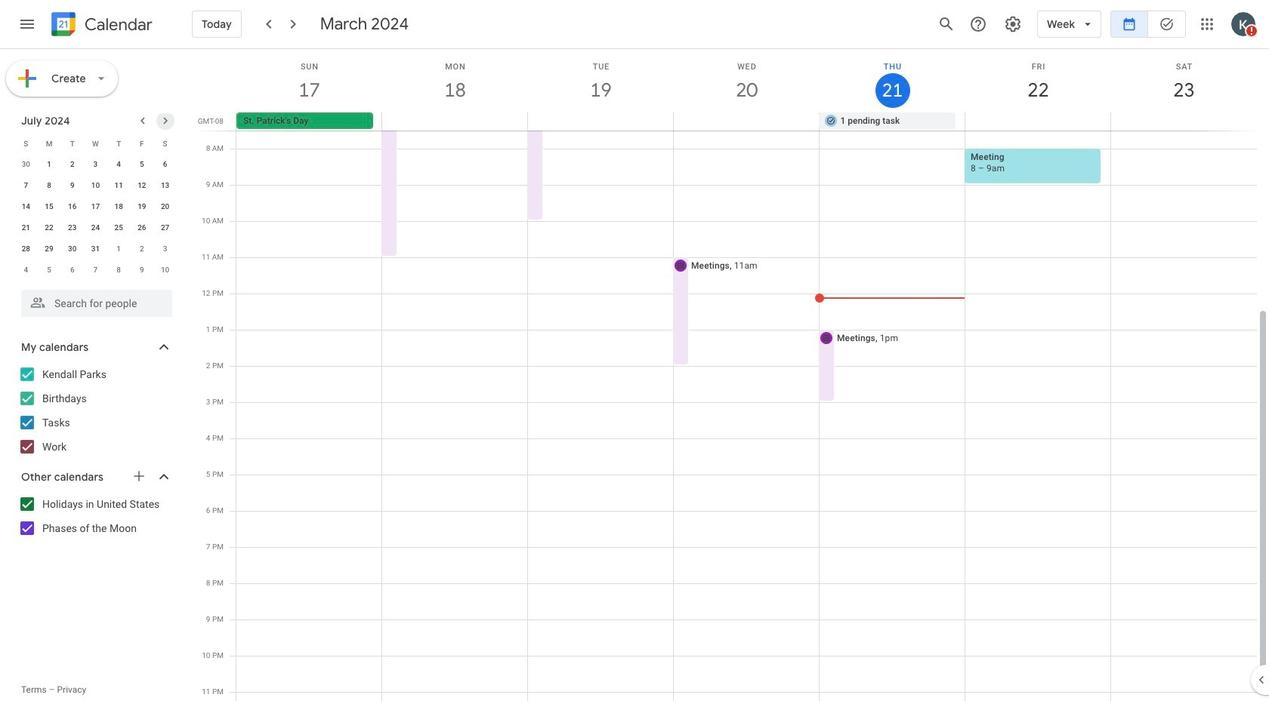 Task type: describe. For each thing, give the bounding box(es) containing it.
1 cell from the left
[[382, 113, 528, 131]]

august 4 element
[[17, 261, 35, 280]]

august 2 element
[[133, 240, 151, 258]]

15 element
[[40, 198, 58, 216]]

3 cell from the left
[[674, 113, 819, 131]]

settings menu image
[[1004, 15, 1022, 33]]

27 element
[[156, 219, 174, 237]]

4 element
[[110, 156, 128, 174]]

30 element
[[63, 240, 81, 258]]

22 element
[[40, 219, 58, 237]]

3 element
[[86, 156, 105, 174]]

august 9 element
[[133, 261, 151, 280]]

other calendars list
[[3, 493, 187, 541]]

7 element
[[17, 177, 35, 195]]

2 cell from the left
[[528, 113, 674, 131]]

august 7 element
[[86, 261, 105, 280]]

18 element
[[110, 198, 128, 216]]

august 10 element
[[156, 261, 174, 280]]

31 element
[[86, 240, 105, 258]]

16 element
[[63, 198, 81, 216]]

july 2024 grid
[[14, 133, 177, 281]]

12 element
[[133, 177, 151, 195]]

6 element
[[156, 156, 174, 174]]

11 element
[[110, 177, 128, 195]]

heading inside calendar element
[[82, 15, 153, 34]]

8 element
[[40, 177, 58, 195]]

august 6 element
[[63, 261, 81, 280]]

21 element
[[17, 219, 35, 237]]



Task type: locate. For each thing, give the bounding box(es) containing it.
2 element
[[63, 156, 81, 174]]

9 element
[[63, 177, 81, 195]]

row
[[230, 113, 1269, 131], [14, 133, 177, 154], [14, 154, 177, 175], [14, 175, 177, 196], [14, 196, 177, 218], [14, 218, 177, 239], [14, 239, 177, 260], [14, 260, 177, 281]]

14 element
[[17, 198, 35, 216]]

None search field
[[0, 284, 187, 317]]

august 1 element
[[110, 240, 128, 258]]

main drawer image
[[18, 15, 36, 33]]

24 element
[[86, 219, 105, 237]]

4 cell from the left
[[965, 113, 1111, 131]]

19 element
[[133, 198, 151, 216]]

10 element
[[86, 177, 105, 195]]

17 element
[[86, 198, 105, 216]]

heading
[[82, 15, 153, 34]]

grid
[[193, 49, 1269, 702]]

29 element
[[40, 240, 58, 258]]

13 element
[[156, 177, 174, 195]]

june 30 element
[[17, 156, 35, 174]]

Search for people text field
[[30, 290, 163, 317]]

row group
[[14, 154, 177, 281]]

calendar element
[[48, 9, 153, 42]]

add other calendars image
[[131, 469, 147, 484]]

5 element
[[133, 156, 151, 174]]

23 element
[[63, 219, 81, 237]]

august 8 element
[[110, 261, 128, 280]]

20 element
[[156, 198, 174, 216]]

28 element
[[17, 240, 35, 258]]

26 element
[[133, 219, 151, 237]]

cell
[[382, 113, 528, 131], [528, 113, 674, 131], [674, 113, 819, 131], [965, 113, 1111, 131], [1111, 113, 1256, 131]]

my calendars list
[[3, 363, 187, 459]]

25 element
[[110, 219, 128, 237]]

1 element
[[40, 156, 58, 174]]

5 cell from the left
[[1111, 113, 1256, 131]]

august 3 element
[[156, 240, 174, 258]]

august 5 element
[[40, 261, 58, 280]]



Task type: vqa. For each thing, say whether or not it's contained in the screenshot.
June 30 element
yes



